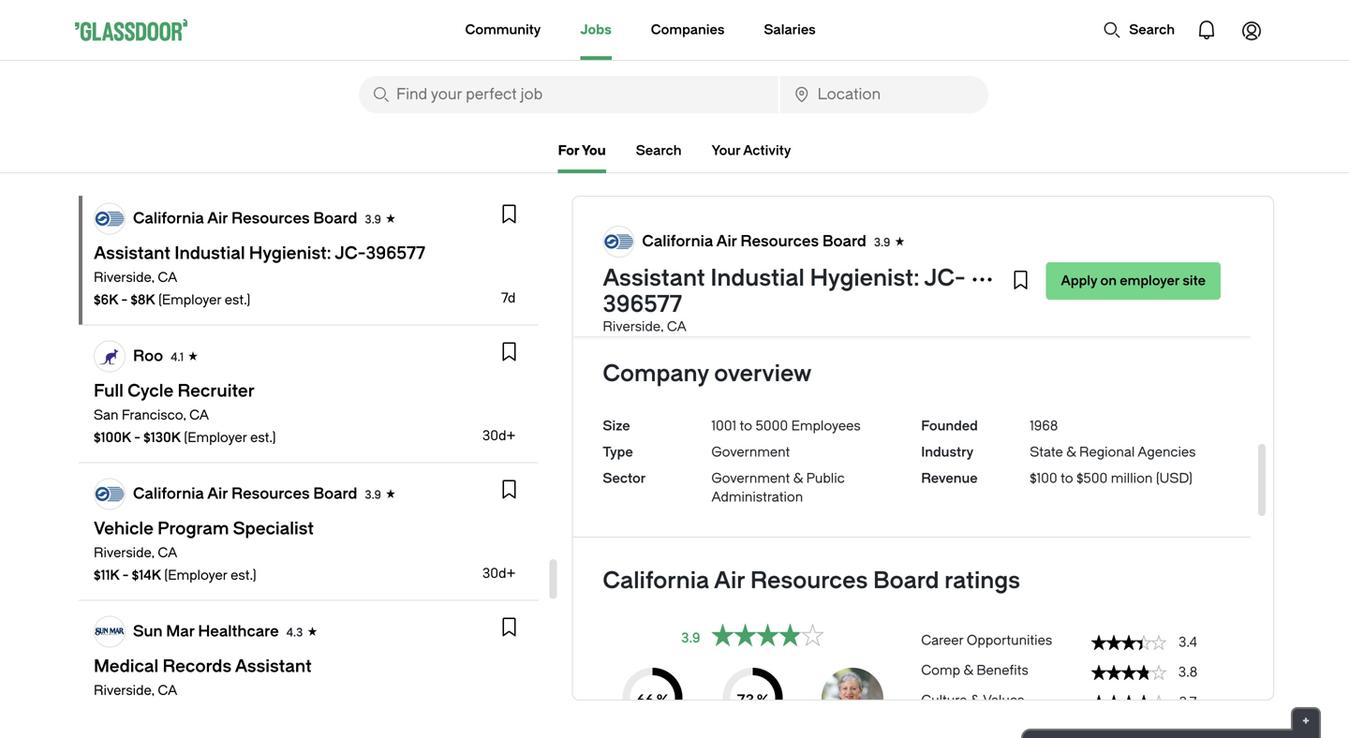 Task type: locate. For each thing, give the bounding box(es) containing it.
Search keyword field
[[359, 76, 778, 113]]

- left $130k
[[134, 430, 140, 446]]

1 vertical spatial -
[[134, 430, 140, 446]]

1 horizontal spatial employer
[[1120, 273, 1180, 289]]

ca up 4.1
[[158, 270, 177, 285]]

employer inside button
[[1120, 273, 1180, 289]]

air up riverside, ca $6k - $8k (employer est.)
[[207, 210, 228, 227]]

1 vertical spatial 30d+
[[483, 566, 516, 581]]

display
[[992, 245, 1035, 261]]

employer
[[633, 245, 691, 261], [1120, 273, 1180, 289]]

2 government from the top
[[712, 471, 790, 486]]

employer inside "if an employer includes a salary or salary range on their job, we display it as an "employer estimate". if a job has no salary data, glassdoor displays a "glassdoor estimate" if available.  to learn more about "glassdoor estimates," see our"
[[633, 245, 691, 261]]

0 horizontal spatial on
[[895, 245, 911, 261]]

career opportunities
[[921, 633, 1053, 649]]

0 horizontal spatial employer
[[633, 245, 691, 261]]

ca down mar
[[158, 683, 177, 699]]

your
[[712, 143, 741, 158]]

jobs link
[[580, 0, 612, 60]]

& left values at the bottom
[[971, 693, 980, 708]]

1 30d+ from the top
[[483, 428, 516, 444]]

2 vertical spatial est.)
[[231, 568, 256, 583]]

on
[[895, 245, 911, 261], [1101, 273, 1117, 289]]

sun mar healthcare
[[133, 623, 279, 641]]

status
[[712, 624, 824, 647], [1092, 635, 1167, 650], [1092, 665, 1167, 680], [1092, 695, 1167, 710]]

(employer inside riverside, ca $6k - $8k (employer est.)
[[158, 292, 221, 308]]

about
[[603, 283, 639, 298]]

$100 to $500 million (usd)
[[1030, 471, 1193, 486]]

type
[[603, 445, 633, 460]]

displays
[[833, 264, 882, 279]]

government inside government & public administration
[[712, 471, 790, 486]]

air
[[207, 210, 228, 227], [716, 233, 737, 250], [207, 485, 228, 503], [714, 568, 745, 594]]

on inside apply on employer site button
[[1101, 273, 1117, 289]]

company ratings element
[[603, 668, 903, 738]]

- inside san francisco, ca $100k - $130k (employer est.)
[[134, 430, 140, 446]]

riverside, ca $6k - $8k (employer est.)
[[94, 270, 251, 308]]

california air resources board logo image up $6k
[[95, 204, 125, 234]]

estimate".
[[1153, 245, 1215, 261]]

status left 3.4
[[1092, 635, 1167, 650]]

0 vertical spatial california air resources board
[[133, 210, 357, 227]]

2 vertical spatial california air resources board
[[133, 485, 357, 503]]

overview
[[714, 361, 812, 387]]

est.) inside san francisco, ca $100k - $130k (employer est.)
[[250, 430, 276, 446]]

no
[[673, 264, 689, 279]]

employer for on
[[1120, 273, 1180, 289]]

2 vertical spatial -
[[122, 568, 129, 583]]

if
[[603, 245, 611, 261], [603, 264, 611, 279]]

1 vertical spatial if
[[603, 264, 611, 279]]

see
[[787, 283, 810, 298]]

0 horizontal spatial none field
[[359, 76, 778, 113]]

1 none field from the left
[[359, 76, 778, 113]]

status up company ratings element at bottom
[[712, 624, 824, 647]]

riverside, up $6k
[[94, 270, 155, 285]]

ca inside riverside, ca $6k - $8k (employer est.)
[[158, 270, 177, 285]]

for you link
[[558, 143, 606, 173]]

salary up glassdoor
[[761, 245, 797, 261]]

1 vertical spatial employer
[[1120, 273, 1180, 289]]

california air resources board logo image up "job"
[[604, 227, 634, 257]]

riverside, down sun mar healthcare logo
[[94, 683, 155, 699]]

2 vertical spatial (employer
[[164, 568, 227, 583]]

board for california air resources board logo above "job"
[[823, 233, 867, 250]]

riverside, ca
[[94, 683, 177, 699]]

ca right francisco,
[[189, 408, 209, 423]]

hygienist:
[[810, 265, 920, 291]]

4.3
[[286, 626, 303, 640]]

status for culture & values
[[1092, 695, 1167, 710]]

None field
[[359, 76, 778, 113], [780, 76, 989, 113]]

ca for riverside, ca $11k - $14k (employer est.)
[[158, 545, 177, 561]]

0 vertical spatial est.)
[[225, 292, 251, 308]]

& right comp
[[964, 663, 974, 678]]

3.4
[[1179, 635, 1198, 650]]

your activity link
[[712, 143, 791, 158]]

a up data,
[[750, 245, 758, 261]]

ca up the $14k
[[158, 545, 177, 561]]

0 vertical spatial on
[[895, 245, 911, 261]]

salary right or
[[817, 245, 853, 261]]

resources for california air resources board logo related to riverside, ca $6k - $8k (employer est.)
[[231, 210, 310, 227]]

3.9 for california air resources board logo related to riverside, ca $6k - $8k (employer est.)
[[365, 213, 381, 226]]

government for government
[[712, 445, 790, 460]]

0 vertical spatial search
[[1129, 22, 1175, 37]]

0 horizontal spatial "glassdoor
[[642, 283, 711, 298]]

1 horizontal spatial "glassdoor
[[896, 264, 966, 279]]

2 an from the left
[[1067, 245, 1082, 261]]

ca inside 'assistant industial hygienist: jc- 396577 riverside, ca'
[[667, 319, 687, 335]]

board for california air resources board logo related to riverside, ca $6k - $8k (employer est.)
[[313, 210, 357, 227]]

faq
[[837, 283, 864, 298]]

0 horizontal spatial a
[[614, 264, 622, 279]]

"glassdoor down their
[[896, 264, 966, 279]]

$6k
[[94, 292, 118, 308]]

salaries link
[[764, 0, 816, 60]]

apply
[[1061, 273, 1098, 289]]

0 vertical spatial -
[[121, 292, 128, 308]]

career
[[921, 633, 964, 649]]

government for government & public administration
[[712, 471, 790, 486]]

0 vertical spatial employer
[[633, 245, 691, 261]]

our
[[813, 283, 834, 298]]

est.) inside riverside, ca $6k - $8k (employer est.)
[[225, 292, 251, 308]]

0 vertical spatial if
[[603, 245, 611, 261]]

-
[[121, 292, 128, 308], [134, 430, 140, 446], [122, 568, 129, 583]]

3.7
[[1179, 695, 1197, 710]]

search
[[1129, 22, 1175, 37], [636, 143, 682, 158]]

to right "$100"
[[1061, 471, 1074, 486]]

status for career opportunities
[[1092, 635, 1167, 650]]

1 horizontal spatial on
[[1101, 273, 1117, 289]]

1 horizontal spatial to
[[1061, 471, 1074, 486]]

ca inside riverside, ca $11k - $14k (employer est.)
[[158, 545, 177, 561]]

riverside, inside riverside, ca $6k - $8k (employer est.)
[[94, 270, 155, 285]]

2 30d+ from the top
[[483, 566, 516, 581]]

30d+
[[483, 428, 516, 444], [483, 566, 516, 581]]

1 vertical spatial (employer
[[184, 430, 247, 446]]

status left 3.8 on the right of page
[[1092, 665, 1167, 680]]

opportunities
[[967, 633, 1053, 649]]

or
[[800, 245, 813, 261]]

riverside, up $11k
[[94, 545, 155, 561]]

- right $11k
[[122, 568, 129, 583]]

employer right to
[[1120, 273, 1180, 289]]

benefits
[[977, 663, 1029, 678]]

/mo
[[683, 190, 708, 205]]

(employer for riverside, ca $11k - $14k (employer est.)
[[164, 568, 227, 583]]

- inside riverside, ca $6k - $8k (employer est.)
[[121, 292, 128, 308]]

2 none field from the left
[[780, 76, 989, 113]]

2 if from the top
[[603, 264, 611, 279]]

on left their
[[895, 245, 911, 261]]

page.
[[868, 283, 902, 298]]

regional
[[1080, 445, 1135, 460]]

1 horizontal spatial none field
[[780, 76, 989, 113]]

1 vertical spatial on
[[1101, 273, 1117, 289]]

an up "job"
[[614, 245, 629, 261]]

0 horizontal spatial to
[[740, 418, 753, 434]]

status inside culture & values 3.7 stars out of 5 element
[[1092, 695, 1167, 710]]

1 vertical spatial government
[[712, 471, 790, 486]]

riverside, down 396577 in the top of the page
[[603, 319, 664, 335]]

a up 'page.'
[[886, 264, 893, 279]]

"employer
[[1085, 245, 1150, 261]]

0 horizontal spatial an
[[614, 245, 629, 261]]

resources for california air resources board logo corresponding to riverside, ca $11k - $14k (employer est.)
[[231, 485, 310, 503]]

government down 5000
[[712, 445, 790, 460]]

- right $6k
[[121, 292, 128, 308]]

& right state
[[1067, 445, 1076, 460]]

ca down 396577 in the top of the page
[[667, 319, 687, 335]]

san
[[94, 408, 119, 423]]

board for california air resources board logo corresponding to riverside, ca $11k - $14k (employer est.)
[[313, 485, 357, 503]]

riverside, inside riverside, ca $11k - $14k (employer est.)
[[94, 545, 155, 561]]

1 horizontal spatial search
[[1129, 22, 1175, 37]]

air up data,
[[716, 233, 737, 250]]

employer up has on the top of the page
[[633, 245, 691, 261]]

on right apply
[[1101, 273, 1117, 289]]

& inside government & public administration
[[794, 471, 803, 486]]

san francisco, ca $100k - $130k (employer est.)
[[94, 408, 276, 446]]

0 vertical spatial government
[[712, 445, 790, 460]]

riverside, for riverside, ca $11k - $14k (employer est.)
[[94, 545, 155, 561]]

california air resources board logo image
[[95, 204, 125, 234], [604, 227, 634, 257], [95, 479, 125, 509]]

california for california air resources board logo corresponding to riverside, ca $11k - $14k (employer est.)
[[133, 485, 204, 503]]

air for california air resources board logo related to riverside, ca $6k - $8k (employer est.)
[[207, 210, 228, 227]]

an right as
[[1067, 245, 1082, 261]]

& for regional
[[1067, 445, 1076, 460]]

search button
[[1094, 11, 1185, 49]]

1 vertical spatial to
[[1061, 471, 1074, 486]]

to
[[1103, 264, 1118, 279]]

salary down includes
[[692, 264, 729, 279]]

3.9 for california air resources board logo above "job"
[[874, 236, 891, 249]]

$500
[[1077, 471, 1108, 486]]

california air resources board for 30d+
[[133, 485, 357, 503]]

air down san francisco, ca $100k - $130k (employer est.)
[[207, 485, 228, 503]]

government up administration
[[712, 471, 790, 486]]

& for public
[[794, 471, 803, 486]]

1 vertical spatial "glassdoor
[[642, 283, 711, 298]]

california air resources board for 7d
[[133, 210, 357, 227]]

(employer
[[158, 292, 221, 308], [184, 430, 247, 446], [164, 568, 227, 583]]

healthcare
[[198, 623, 279, 641]]

more
[[1156, 264, 1189, 279]]

(employer inside riverside, ca $11k - $14k (employer est.)
[[164, 568, 227, 583]]

& left public
[[794, 471, 803, 486]]

0 vertical spatial to
[[740, 418, 753, 434]]

(employer right the $14k
[[164, 568, 227, 583]]

available.
[[1043, 264, 1100, 279]]

a
[[750, 245, 758, 261], [614, 264, 622, 279], [886, 264, 893, 279]]

founded
[[921, 418, 978, 434]]

to for $100
[[1061, 471, 1074, 486]]

status inside comp & benefits 3.8 stars out of 5 element
[[1092, 665, 1167, 680]]

resources for california air resources board logo above "job"
[[741, 233, 819, 250]]

1 vertical spatial est.)
[[250, 430, 276, 446]]

to right 1001
[[740, 418, 753, 434]]

(employer for riverside, ca $6k - $8k (employer est.)
[[158, 292, 221, 308]]

est.) for riverside, ca $11k - $14k (employer est.)
[[231, 568, 256, 583]]

est.) for riverside, ca $6k - $8k (employer est.)
[[225, 292, 251, 308]]

(usd)
[[1156, 471, 1193, 486]]

"glassdoor down no on the top
[[642, 283, 711, 298]]

0 vertical spatial "glassdoor
[[896, 264, 966, 279]]

riverside,
[[94, 270, 155, 285], [603, 319, 664, 335], [94, 545, 155, 561], [94, 683, 155, 699]]

status inside career opportunities 3.4 stars out of 5 element
[[1092, 635, 1167, 650]]

status left 3.7
[[1092, 695, 1167, 710]]

(employer right $130k
[[184, 430, 247, 446]]

california air resources board logo image down $100k
[[95, 479, 125, 509]]

- inside riverside, ca $11k - $14k (employer est.)
[[122, 568, 129, 583]]

1 government from the top
[[712, 445, 790, 460]]

$8k
[[131, 292, 155, 308]]

(employer right $8k
[[158, 292, 221, 308]]

riverside, for riverside, ca $6k - $8k (employer est.)
[[94, 270, 155, 285]]

1 vertical spatial search
[[636, 143, 682, 158]]

0 vertical spatial (employer
[[158, 292, 221, 308]]

- for riverside, ca $11k - $14k (employer est.)
[[122, 568, 129, 583]]

roo logo image
[[95, 342, 125, 372]]

california air resources board
[[133, 210, 357, 227], [642, 233, 867, 250], [133, 485, 357, 503]]

california
[[133, 210, 204, 227], [642, 233, 713, 250], [133, 485, 204, 503], [603, 568, 710, 594]]

salary
[[761, 245, 797, 261], [817, 245, 853, 261], [692, 264, 729, 279]]

& for values
[[971, 693, 980, 708]]

assistant industial hygienist: jc- 396577 riverside, ca
[[603, 265, 966, 335]]

1 horizontal spatial an
[[1067, 245, 1082, 261]]

a left "job"
[[614, 264, 622, 279]]

0 vertical spatial 30d+
[[483, 428, 516, 444]]

roo
[[133, 348, 163, 365]]

est.) inside riverside, ca $11k - $14k (employer est.)
[[231, 568, 256, 583]]



Task type: vqa. For each thing, say whether or not it's contained in the screenshot.
leftmost to
yes



Task type: describe. For each thing, give the bounding box(es) containing it.
7d
[[501, 291, 516, 306]]

0 horizontal spatial salary
[[692, 264, 729, 279]]

california air resources board logo image for riverside, ca $11k - $14k (employer est.)
[[95, 479, 125, 509]]

government & public administration
[[712, 471, 845, 505]]

ca for riverside, ca
[[158, 683, 177, 699]]

range
[[856, 245, 892, 261]]

public
[[807, 471, 845, 486]]

3.9 stars out of 5 image
[[712, 624, 824, 653]]

1968
[[1030, 418, 1058, 434]]

1001
[[712, 418, 737, 434]]

$100
[[1030, 471, 1058, 486]]

data,
[[732, 264, 762, 279]]

1 an from the left
[[614, 245, 629, 261]]

& for benefits
[[964, 663, 974, 678]]

sun mar healthcare logo image
[[95, 617, 125, 647]]

(est.)
[[712, 190, 741, 205]]

employer for an
[[633, 245, 691, 261]]

$11k
[[94, 568, 119, 583]]

$6,541 /mo (est.)
[[603, 182, 741, 213]]

job
[[625, 264, 644, 279]]

career opportunities 3.4 stars out of 5 element
[[921, 624, 1221, 654]]

comp & benefits
[[921, 663, 1029, 678]]

administration
[[712, 490, 803, 505]]

has
[[647, 264, 670, 279]]

california air resources board logo image for riverside, ca $6k - $8k (employer est.)
[[95, 204, 125, 234]]

1 horizontal spatial a
[[750, 245, 758, 261]]

if an employer includes a salary or salary range on their job, we display it as an "employer estimate". if a job has no salary data, glassdoor displays a "glassdoor estimate" if available.  to learn more about "glassdoor estimates," see our
[[603, 245, 1215, 298]]

none field the search location
[[780, 76, 989, 113]]

size
[[603, 418, 630, 434]]

3.9 for california air resources board logo corresponding to riverside, ca $11k - $14k (employer est.)
[[365, 489, 381, 502]]

1 horizontal spatial salary
[[761, 245, 797, 261]]

state & regional agencies
[[1030, 445, 1196, 460]]

1 vertical spatial california air resources board
[[642, 233, 867, 250]]

comp
[[921, 663, 961, 678]]

their
[[915, 245, 942, 261]]

ceo mary d. nichols image
[[822, 668, 884, 730]]

(employer inside san francisco, ca $100k - $130k (employer est.)
[[184, 430, 247, 446]]

riverside, for riverside, ca
[[94, 683, 155, 699]]

as
[[1049, 245, 1064, 261]]

agencies
[[1138, 445, 1196, 460]]

salaries
[[764, 22, 816, 37]]

search link
[[636, 143, 682, 158]]

job,
[[946, 245, 968, 261]]

revenue
[[921, 471, 978, 486]]

comp & benefits 3.8 stars out of 5 element
[[921, 654, 1221, 684]]

396577
[[603, 291, 682, 318]]

faq link
[[837, 283, 864, 298]]

if
[[1032, 264, 1040, 279]]

- for riverside, ca $6k - $8k (employer est.)
[[121, 292, 128, 308]]

search inside button
[[1129, 22, 1175, 37]]

company rating trends element
[[921, 624, 1221, 738]]

francisco,
[[122, 408, 186, 423]]

3.8
[[1179, 665, 1198, 680]]

companies
[[651, 22, 725, 37]]

on inside "if an employer includes a salary or salary range on their job, we display it as an "employer estimate". if a job has no salary data, glassdoor displays a "glassdoor estimate" if available.  to learn more about "glassdoor estimates," see our"
[[895, 245, 911, 261]]

sector
[[603, 471, 646, 486]]

2 horizontal spatial a
[[886, 264, 893, 279]]

$130k
[[144, 430, 181, 446]]

ca for riverside, ca $6k - $8k (employer est.)
[[158, 270, 177, 285]]

0 horizontal spatial search
[[636, 143, 682, 158]]

estimates,"
[[715, 283, 784, 298]]

4.1
[[171, 351, 184, 364]]

$6,541
[[603, 182, 681, 213]]

industial
[[711, 265, 805, 291]]

faq page.
[[837, 283, 902, 298]]

Search location field
[[780, 76, 989, 113]]

industry
[[921, 445, 974, 460]]

riverside, ca $11k - $14k (employer est.)
[[94, 545, 256, 583]]

to for 1001
[[740, 418, 753, 434]]

culture & values 3.7 stars out of 5 element
[[921, 684, 1221, 714]]

30d+ for california air resources board
[[483, 566, 516, 581]]

1001 to 5000 employees
[[712, 418, 861, 434]]

$100k
[[94, 430, 131, 446]]

$14k
[[132, 568, 161, 583]]

5000
[[756, 418, 788, 434]]

apply on employer site
[[1061, 273, 1206, 289]]

culture & values
[[921, 693, 1025, 708]]

assistant
[[603, 265, 705, 291]]

none field search keyword
[[359, 76, 778, 113]]

30d+ for roo
[[483, 428, 516, 444]]

company
[[603, 361, 709, 387]]

community link
[[465, 0, 541, 60]]

2 horizontal spatial salary
[[817, 245, 853, 261]]

companies link
[[651, 0, 725, 60]]

you
[[582, 143, 606, 158]]

culture
[[921, 693, 967, 708]]

air up 3.9 stars out of 5 image
[[714, 568, 745, 594]]

community
[[465, 22, 541, 37]]

jobs
[[580, 22, 612, 37]]

riverside, inside 'assistant industial hygienist: jc- 396577 riverside, ca'
[[603, 319, 664, 335]]

air for california air resources board logo above "job"
[[716, 233, 737, 250]]

air for california air resources board logo corresponding to riverside, ca $11k - $14k (employer est.)
[[207, 485, 228, 503]]

mar
[[166, 623, 195, 641]]

values
[[983, 693, 1025, 708]]

california for california air resources board logo above "job"
[[642, 233, 713, 250]]

sun
[[133, 623, 163, 641]]

activity
[[743, 143, 791, 158]]

1 if from the top
[[603, 245, 611, 261]]

ca inside san francisco, ca $100k - $130k (employer est.)
[[189, 408, 209, 423]]

california for california air resources board logo related to riverside, ca $6k - $8k (employer est.)
[[133, 210, 204, 227]]

million
[[1111, 471, 1153, 486]]

estimate"
[[969, 264, 1029, 279]]

california air resources board ratings
[[603, 568, 1021, 594]]

it
[[1038, 245, 1046, 261]]

status for comp & benefits
[[1092, 665, 1167, 680]]

apply on employer site button
[[1046, 262, 1221, 300]]

your activity
[[712, 143, 791, 158]]

for you
[[558, 143, 606, 158]]

includes
[[694, 245, 747, 261]]

company overview
[[603, 361, 812, 387]]

for
[[558, 143, 580, 158]]



